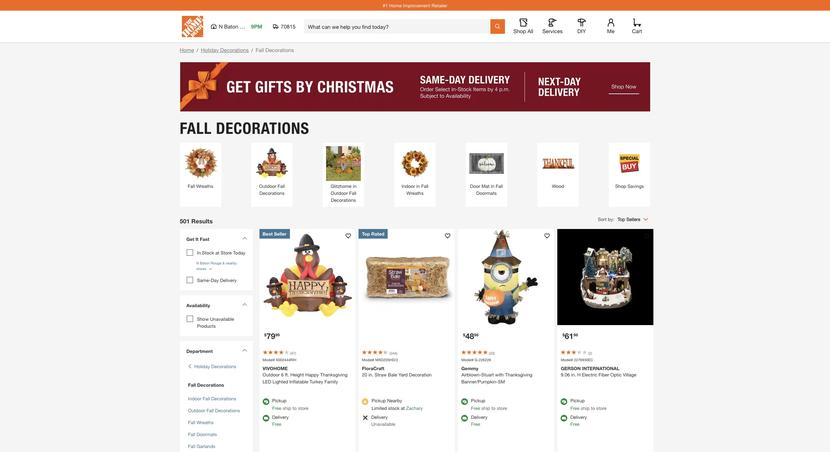 Task type: locate. For each thing, give the bounding box(es) containing it.
3 store from the left
[[596, 405, 607, 411]]

/ down 9pm
[[252, 47, 253, 53]]

2 thanksgiving from the left
[[505, 372, 533, 378]]

1 horizontal spatial rouge
[[240, 23, 255, 30]]

ship
[[283, 405, 291, 411], [482, 405, 490, 411], [581, 405, 590, 411]]

unavailable inside show unavailable products
[[210, 316, 234, 322]]

) up mxd20shd/2
[[397, 351, 397, 355]]

2 horizontal spatial ship
[[581, 405, 590, 411]]

0 vertical spatial caret icon image
[[242, 237, 247, 239]]

in stock at store today
[[197, 250, 245, 255]]

n
[[219, 23, 223, 30], [196, 261, 199, 265]]

1 vertical spatial caret icon image
[[242, 303, 247, 306]]

0 vertical spatial outdoor fall decorations
[[259, 183, 285, 196]]

pickup free ship to store down the banner/pumpkin-
[[471, 398, 507, 411]]

ship for 48
[[482, 405, 490, 411]]

2 horizontal spatial pickup free ship to store
[[571, 398, 607, 411]]

) up x002444rih
[[295, 351, 296, 355]]

n baton rouge
[[219, 23, 255, 30]]

1 / from the left
[[197, 47, 198, 53]]

holiday right "back caret" 'image'
[[194, 363, 210, 369]]

0 vertical spatial baton
[[224, 23, 238, 30]]

outdoor fall decorations down outdoor fall decorations image on the top of page
[[259, 183, 285, 196]]

today
[[233, 250, 245, 255]]

sellers
[[627, 216, 641, 222]]

1 model# from the left
[[263, 357, 275, 362]]

0 vertical spatial limited stock for pickup image
[[362, 398, 369, 405]]

0 horizontal spatial indoor
[[188, 396, 202, 401]]

pickup inside pickup nearby limited stock at zachary
[[372, 398, 386, 403]]

indoor in fall wreaths link
[[398, 146, 433, 196]]

0 vertical spatial doormats
[[477, 190, 497, 196]]

1 horizontal spatial to
[[492, 405, 496, 411]]

0 vertical spatial rouge
[[240, 23, 255, 30]]

gerson international 9.06 in. h electric fiber optic village
[[561, 366, 637, 378]]

in inside glitzhome in outdoor fall decorations
[[353, 183, 357, 189]]

1 horizontal spatial ship
[[482, 405, 490, 411]]

0 vertical spatial holiday decorations link
[[201, 47, 249, 53]]

indoor fall decorations
[[188, 396, 236, 401]]

model# up floracraft
[[362, 357, 374, 362]]

2 store from the left
[[497, 405, 507, 411]]

baton inside n baton rouge & nearby stores
[[200, 261, 210, 265]]

2 pickup free ship to store from the left
[[471, 398, 507, 411]]

available for pickup image for 48
[[462, 398, 468, 405]]

available for pickup image down the banner/pumpkin-
[[462, 398, 468, 405]]

0 vertical spatial top
[[618, 216, 625, 222]]

wreaths down indoor in fall wreaths image at the top of page
[[407, 190, 424, 196]]

0 horizontal spatial $
[[264, 332, 267, 337]]

fall wreaths link
[[183, 146, 218, 189], [188, 419, 214, 425]]

98 up model# 2276930ec at the bottom right of page
[[574, 332, 578, 337]]

caret icon image inside department link
[[242, 349, 247, 352]]

$ for 48
[[463, 332, 465, 337]]

shop all button
[[513, 19, 534, 34]]

baton
[[224, 23, 238, 30], [200, 261, 210, 265]]

1 horizontal spatial top
[[618, 216, 625, 222]]

indoor for indoor fall decorations
[[188, 396, 202, 401]]

20 in. straw bale yard decoration image
[[359, 229, 455, 325]]

floracraft 20 in. straw bale yard decoration
[[362, 366, 432, 378]]

$ inside $ 61 98
[[563, 332, 565, 337]]

1 horizontal spatial shop
[[615, 183, 626, 189]]

2 horizontal spatial store
[[596, 405, 607, 411]]

( up 2276930ec at the right bottom of page
[[589, 351, 589, 355]]

3 $ from the left
[[563, 332, 565, 337]]

0 vertical spatial holiday
[[201, 47, 219, 53]]

0 horizontal spatial baton
[[200, 261, 210, 265]]

( 20 )
[[489, 351, 495, 355]]

1 vertical spatial outdoor fall decorations link
[[188, 408, 240, 413]]

rouge
[[240, 23, 255, 30], [211, 261, 221, 265]]

shop left savings
[[615, 183, 626, 189]]

3 ) from the left
[[494, 351, 495, 355]]

home right #1
[[389, 2, 402, 8]]

0 horizontal spatial home
[[180, 47, 194, 53]]

1 ) from the left
[[295, 351, 296, 355]]

outdoor down indoor fall decorations
[[188, 408, 205, 413]]

20 down floracraft
[[362, 372, 367, 378]]

doormats
[[477, 190, 497, 196], [197, 431, 217, 437]]

1 vertical spatial wreaths
[[407, 190, 424, 196]]

0 vertical spatial fall wreaths link
[[183, 146, 218, 189]]

0 vertical spatial at
[[215, 250, 219, 255]]

$ left 99
[[264, 332, 267, 337]]

0 vertical spatial indoor
[[402, 183, 415, 189]]

available shipping image for 61
[[561, 415, 568, 422]]

cart
[[632, 28, 642, 34]]

holiday decorations
[[194, 363, 236, 369]]

limited stock for pickup image left delivery unavailable
[[362, 415, 368, 421]]

home down the home depot logo
[[180, 47, 194, 53]]

1 vertical spatial shop
[[615, 183, 626, 189]]

1 ( from the left
[[290, 351, 291, 355]]

available for pickup image
[[462, 398, 468, 405], [561, 398, 568, 405]]

2 ( from the left
[[390, 351, 391, 355]]

1 horizontal spatial outdoor fall decorations link
[[255, 146, 289, 196]]

4 model# from the left
[[561, 357, 573, 362]]

fall garlands link
[[188, 443, 215, 449]]

) for 79
[[295, 351, 296, 355]]

0 horizontal spatial pickup free ship to store
[[272, 398, 309, 411]]

floracraft
[[362, 366, 384, 371]]

2 / from the left
[[252, 47, 253, 53]]

) for 48
[[494, 351, 495, 355]]

0 vertical spatial fall decorations
[[180, 119, 309, 138]]

bale
[[388, 372, 397, 378]]

led
[[263, 379, 271, 385]]

rouge inside n baton rouge & nearby stores
[[211, 261, 221, 265]]

1 horizontal spatial in.
[[571, 372, 576, 378]]

1 horizontal spatial store
[[497, 405, 507, 411]]

model# up 'gerson'
[[561, 357, 573, 362]]

1 vertical spatial holiday
[[194, 363, 210, 369]]

2 pickup from the left
[[372, 398, 386, 403]]

in for glitzhome
[[353, 183, 357, 189]]

1 horizontal spatial at
[[401, 405, 405, 411]]

top left rated
[[362, 231, 370, 237]]

h
[[578, 372, 581, 378]]

0 horizontal spatial delivery free
[[272, 414, 289, 427]]

fall doormats link
[[188, 431, 217, 437]]

indoor for indoor in fall wreaths
[[402, 183, 415, 189]]

pickup free ship to store for 61
[[571, 398, 607, 411]]

1 thanksgiving from the left
[[320, 372, 348, 378]]

0 horizontal spatial 98
[[474, 332, 479, 337]]

improvement
[[403, 2, 430, 8]]

best
[[263, 231, 273, 237]]

1 horizontal spatial indoor
[[402, 183, 415, 189]]

store
[[221, 250, 232, 255]]

0 horizontal spatial rouge
[[211, 261, 221, 265]]

1 horizontal spatial $
[[463, 332, 465, 337]]

pickup free ship to store
[[272, 398, 309, 411], [471, 398, 507, 411], [571, 398, 607, 411]]

1 horizontal spatial pickup free ship to store
[[471, 398, 507, 411]]

holiday decorations link down n baton rouge
[[201, 47, 249, 53]]

model# up vivohome
[[263, 357, 275, 362]]

0 horizontal spatial top
[[362, 231, 370, 237]]

limited stock for pickup image for pickup
[[362, 398, 369, 405]]

day
[[211, 277, 219, 283]]

in. down floracraft
[[369, 372, 373, 378]]

2 caret icon image from the top
[[242, 303, 247, 306]]

top right by:
[[618, 216, 625, 222]]

9.06 in. h electric fiber optic village image
[[558, 229, 654, 325]]

1 caret icon image from the top
[[242, 237, 247, 239]]

caret icon image inside get it fast link
[[242, 237, 247, 239]]

20 for floracraft
[[362, 372, 367, 378]]

3 pickup free ship to store from the left
[[571, 398, 607, 411]]

1 in. from the left
[[369, 372, 373, 378]]

0 horizontal spatial at
[[215, 250, 219, 255]]

1 $ from the left
[[264, 332, 267, 337]]

1 available for pickup image from the left
[[462, 398, 468, 405]]

3 in from the left
[[491, 183, 495, 189]]

available shipping image
[[263, 415, 269, 422]]

0 horizontal spatial /
[[197, 47, 198, 53]]

1 horizontal spatial available for pickup image
[[561, 398, 568, 405]]

0 horizontal spatial available for pickup image
[[462, 398, 468, 405]]

caret icon image for get it fast
[[242, 237, 247, 239]]

thanksgiving right with
[[505, 372, 533, 378]]

1 vertical spatial outdoor fall decorations
[[188, 408, 240, 413]]

diy button
[[571, 19, 593, 34]]

98 for 61
[[574, 332, 578, 337]]

4 ( from the left
[[589, 351, 589, 355]]

at inside pickup nearby limited stock at zachary
[[401, 405, 405, 411]]

2 horizontal spatial in
[[491, 183, 495, 189]]

1 vertical spatial doormats
[[197, 431, 217, 437]]

pickup right available for pickup icon
[[272, 398, 287, 403]]

shop savings link
[[612, 146, 647, 189]]

1 horizontal spatial 20
[[490, 351, 494, 355]]

it
[[196, 236, 199, 242]]

0 vertical spatial shop
[[514, 28, 526, 34]]

( up x002444rih
[[290, 351, 291, 355]]

show unavailable products
[[197, 316, 234, 329]]

1 limited stock for pickup image from the top
[[362, 398, 369, 405]]

model# mxd20shd/2
[[362, 357, 398, 362]]

2 98 from the left
[[574, 332, 578, 337]]

1 horizontal spatial in
[[416, 183, 420, 189]]

available for pickup image for 61
[[561, 398, 568, 405]]

fall decorations
[[180, 119, 309, 138], [188, 382, 224, 388]]

limited stock for pickup image left the nearby
[[362, 398, 369, 405]]

3 to from the left
[[591, 405, 595, 411]]

98 inside $ 48 98
[[474, 332, 479, 337]]

available for pickup image down '9.06'
[[561, 398, 568, 405]]

1 vertical spatial fall decorations
[[188, 382, 224, 388]]

unavailable down availability link
[[210, 316, 234, 322]]

3 pickup from the left
[[471, 398, 485, 403]]

9pm
[[251, 23, 262, 30]]

wreaths up fall doormats
[[197, 419, 214, 425]]

fall wreaths
[[188, 183, 213, 189], [188, 419, 214, 425]]

with
[[495, 372, 504, 378]]

fiber
[[599, 372, 609, 378]]

outdoor down glitzhome
[[331, 190, 348, 196]]

store for 48
[[497, 405, 507, 411]]

ft.
[[285, 372, 289, 378]]

1 vertical spatial unavailable
[[371, 421, 395, 427]]

1 in from the left
[[353, 183, 357, 189]]

1 horizontal spatial baton
[[224, 23, 238, 30]]

fall
[[256, 47, 264, 53], [180, 119, 212, 138], [188, 183, 195, 189], [278, 183, 285, 189], [421, 183, 429, 189], [496, 183, 503, 189], [349, 190, 356, 196], [188, 382, 196, 388], [203, 396, 210, 401], [207, 408, 214, 413], [188, 419, 195, 425], [188, 431, 195, 437], [188, 443, 195, 449]]

1 vertical spatial home
[[180, 47, 194, 53]]

home link
[[180, 47, 194, 53]]

airblown-
[[462, 372, 482, 378]]

0 horizontal spatial outdoor fall decorations link
[[188, 408, 240, 413]]

model# for 79
[[263, 357, 275, 362]]

door mat in fall doormats image
[[469, 146, 504, 181]]

0 vertical spatial wreaths
[[196, 183, 213, 189]]

2 $ from the left
[[463, 332, 465, 337]]

caret icon image inside availability link
[[242, 303, 247, 306]]

n right the home depot logo
[[219, 23, 223, 30]]

1 vertical spatial rouge
[[211, 261, 221, 265]]

delivery free
[[272, 414, 289, 427], [471, 414, 488, 427], [571, 414, 587, 427]]

services button
[[542, 19, 563, 34]]

shop inside button
[[514, 28, 526, 34]]

indoor down the fall decorations link at the left bottom of the page
[[188, 396, 202, 401]]

2 vertical spatial caret icon image
[[242, 349, 247, 352]]

244
[[391, 351, 397, 355]]

98 inside $ 61 98
[[574, 332, 578, 337]]

straw
[[375, 372, 387, 378]]

(
[[290, 351, 291, 355], [390, 351, 391, 355], [489, 351, 490, 355], [589, 351, 589, 355]]

results
[[191, 217, 213, 225]]

n up stores
[[196, 261, 199, 265]]

outdoor inside glitzhome in outdoor fall decorations
[[331, 190, 348, 196]]

0 horizontal spatial outdoor fall decorations
[[188, 408, 240, 413]]

2 horizontal spatial to
[[591, 405, 595, 411]]

unavailable down the limited
[[371, 421, 395, 427]]

1 horizontal spatial thanksgiving
[[505, 372, 533, 378]]

0 horizontal spatial unavailable
[[210, 316, 234, 322]]

international
[[582, 366, 620, 371]]

98 up the model# g-226228 at bottom
[[474, 332, 479, 337]]

n inside n baton rouge & nearby stores
[[196, 261, 199, 265]]

baton up stores
[[200, 261, 210, 265]]

airblown-stuart with thanksgiving banner/pumpkin-sm image
[[458, 229, 554, 325]]

show
[[197, 316, 209, 322]]

model#
[[263, 357, 275, 362], [362, 357, 374, 362], [462, 357, 474, 362], [561, 357, 573, 362]]

model# 2276930ec
[[561, 357, 593, 362]]

1 vertical spatial at
[[401, 405, 405, 411]]

1 vertical spatial 20
[[362, 372, 367, 378]]

1 vertical spatial n
[[196, 261, 199, 265]]

1 horizontal spatial /
[[252, 47, 253, 53]]

all
[[528, 28, 533, 34]]

2 horizontal spatial $
[[563, 332, 565, 337]]

the home depot logo image
[[182, 16, 203, 37]]

1 horizontal spatial 98
[[574, 332, 578, 337]]

thanksgiving up family
[[320, 372, 348, 378]]

caret icon image for department
[[242, 349, 247, 352]]

0 vertical spatial n
[[219, 23, 223, 30]]

limited stock for pickup image for delivery
[[362, 415, 368, 421]]

wood link
[[541, 146, 576, 189]]

0 vertical spatial unavailable
[[210, 316, 234, 322]]

outdoor fall decorations down indoor fall decorations
[[188, 408, 240, 413]]

pickup free ship to store down inflatable
[[272, 398, 309, 411]]

gemmy airblown-stuart with thanksgiving banner/pumpkin-sm
[[462, 366, 533, 385]]

g-
[[475, 357, 479, 362]]

door mat in fall doormats
[[470, 183, 503, 196]]

shop left all
[[514, 28, 526, 34]]

glitzhome in outdoor fall decorations image
[[326, 146, 361, 181]]

in right glitzhome
[[353, 183, 357, 189]]

1 vertical spatial indoor
[[188, 396, 202, 401]]

( for 61
[[589, 351, 589, 355]]

9.06
[[561, 372, 570, 378]]

0 vertical spatial outdoor fall decorations link
[[255, 146, 289, 196]]

pickup up the limited
[[372, 398, 386, 403]]

0 horizontal spatial in
[[353, 183, 357, 189]]

fall inside door mat in fall doormats
[[496, 183, 503, 189]]

outdoor down vivohome
[[263, 372, 280, 378]]

available shipping image
[[462, 415, 468, 422], [561, 415, 568, 422]]

2 limited stock for pickup image from the top
[[362, 415, 368, 421]]

wreaths inside indoor in fall wreaths
[[407, 190, 424, 196]]

me
[[607, 28, 615, 34]]

ship for 61
[[581, 405, 590, 411]]

( for 48
[[489, 351, 490, 355]]

in inside indoor in fall wreaths
[[416, 183, 420, 189]]

delivery
[[220, 277, 237, 283], [272, 414, 289, 420], [371, 414, 388, 420], [471, 414, 488, 420], [571, 414, 587, 420]]

1 horizontal spatial available shipping image
[[561, 415, 568, 422]]

at left store at the left of page
[[215, 250, 219, 255]]

( up mxd20shd/2
[[390, 351, 391, 355]]

in right mat on the top
[[491, 183, 495, 189]]

$ inside $ 79 99
[[264, 332, 267, 337]]

What can we help you find today? search field
[[308, 20, 490, 33]]

3 model# from the left
[[462, 357, 474, 362]]

3 caret icon image from the top
[[242, 349, 247, 352]]

free
[[272, 405, 281, 411], [471, 405, 480, 411], [571, 405, 580, 411], [272, 421, 281, 427], [471, 421, 480, 427], [571, 421, 580, 427]]

1 delivery free from the left
[[272, 414, 289, 427]]

0 horizontal spatial ship
[[283, 405, 291, 411]]

3 delivery free from the left
[[571, 414, 587, 427]]

$ up the model# g-226228 at bottom
[[463, 332, 465, 337]]

back caret image
[[188, 363, 191, 370]]

20 inside floracraft 20 in. straw bale yard decoration
[[362, 372, 367, 378]]

70815 button
[[273, 23, 296, 30]]

unavailable for show
[[210, 316, 234, 322]]

delivery unavailable
[[371, 414, 395, 427]]

at right the stock
[[401, 405, 405, 411]]

1 vertical spatial baton
[[200, 261, 210, 265]]

in. inside gerson international 9.06 in. h electric fiber optic village
[[571, 372, 576, 378]]

2 available shipping image from the left
[[561, 415, 568, 422]]

1 horizontal spatial doormats
[[477, 190, 497, 196]]

indoor inside indoor in fall wreaths
[[402, 183, 415, 189]]

2 delivery free from the left
[[471, 414, 488, 427]]

2 to from the left
[[492, 405, 496, 411]]

indoor down indoor in fall wreaths image at the top of page
[[402, 183, 415, 189]]

baton up home / holiday decorations / fall decorations
[[224, 23, 238, 30]]

$ inside $ 48 98
[[463, 332, 465, 337]]

1 available shipping image from the left
[[462, 415, 468, 422]]

20 up 226228
[[490, 351, 494, 355]]

( up 226228
[[489, 351, 490, 355]]

0 horizontal spatial in.
[[369, 372, 373, 378]]

in down indoor in fall wreaths image at the top of page
[[416, 183, 420, 189]]

1 horizontal spatial delivery free
[[471, 414, 488, 427]]

caret icon image
[[242, 237, 247, 239], [242, 303, 247, 306], [242, 349, 247, 352]]

vivohome
[[263, 366, 288, 371]]

) up 2276930ec at the right bottom of page
[[591, 351, 592, 355]]

0 vertical spatial home
[[389, 2, 402, 8]]

/ right home link
[[197, 47, 198, 53]]

0 vertical spatial 20
[[490, 351, 494, 355]]

$ up model# 2276930ec at the bottom right of page
[[563, 332, 565, 337]]

1 ship from the left
[[283, 405, 291, 411]]

0 horizontal spatial to
[[293, 405, 297, 411]]

20
[[490, 351, 494, 355], [362, 372, 367, 378]]

0 horizontal spatial store
[[298, 405, 309, 411]]

holiday decorations link down department link
[[194, 363, 236, 370]]

home
[[389, 2, 402, 8], [180, 47, 194, 53]]

doormats down mat on the top
[[477, 190, 497, 196]]

3 ( from the left
[[489, 351, 490, 355]]

0 horizontal spatial n
[[196, 261, 199, 265]]

0 vertical spatial fall wreaths
[[188, 183, 213, 189]]

pickup free ship to store down electric
[[571, 398, 607, 411]]

doormats up the garlands
[[197, 431, 217, 437]]

products
[[197, 323, 216, 329]]

in stock at store today link
[[197, 250, 245, 255]]

department
[[186, 348, 213, 354]]

decorations
[[220, 47, 249, 53], [265, 47, 294, 53], [216, 119, 309, 138], [260, 190, 285, 196], [331, 197, 356, 203], [211, 363, 236, 369], [197, 382, 224, 388], [211, 396, 236, 401], [215, 408, 240, 413]]

limited stock for pickup image
[[362, 398, 369, 405], [362, 415, 368, 421]]

holiday
[[201, 47, 219, 53], [194, 363, 210, 369]]

fall wreaths down fall wreaths image
[[188, 183, 213, 189]]

2 in from the left
[[416, 183, 420, 189]]

sort
[[598, 216, 607, 222]]

1 horizontal spatial outdoor fall decorations
[[259, 183, 285, 196]]

2 in. from the left
[[571, 372, 576, 378]]

) up the gemmy airblown-stuart with thanksgiving banner/pumpkin-sm
[[494, 351, 495, 355]]

2276930ec
[[574, 357, 593, 362]]

1 horizontal spatial unavailable
[[371, 421, 395, 427]]

delivery free for 61
[[571, 414, 587, 427]]

$
[[264, 332, 267, 337], [463, 332, 465, 337], [563, 332, 565, 337]]

holiday right home link
[[201, 47, 219, 53]]

3 ship from the left
[[581, 405, 590, 411]]

same-day delivery link
[[197, 277, 237, 283]]

#1 home improvement retailer
[[383, 2, 447, 8]]

unavailable
[[210, 316, 234, 322], [371, 421, 395, 427]]

model# up gemmy
[[462, 357, 474, 362]]

rouge left &
[[211, 261, 221, 265]]

rouge up home / holiday decorations / fall decorations
[[240, 23, 255, 30]]

pickup down 'h' in the right of the page
[[571, 398, 585, 403]]

2 ship from the left
[[482, 405, 490, 411]]

0 horizontal spatial available shipping image
[[462, 415, 468, 422]]

at
[[215, 250, 219, 255], [401, 405, 405, 411]]

2 available for pickup image from the left
[[561, 398, 568, 405]]

0 horizontal spatial thanksgiving
[[320, 372, 348, 378]]

( 244 )
[[390, 351, 397, 355]]

wreaths down fall wreaths image
[[196, 183, 213, 189]]

4 ) from the left
[[591, 351, 592, 355]]

2 horizontal spatial delivery free
[[571, 414, 587, 427]]

( for 79
[[290, 351, 291, 355]]

in. left 'h' in the right of the page
[[571, 372, 576, 378]]

fall wreaths up fall doormats
[[188, 419, 214, 425]]

wood
[[552, 183, 564, 189]]

1 98 from the left
[[474, 332, 479, 337]]

48
[[465, 331, 474, 341]]

pickup down the banner/pumpkin-
[[471, 398, 485, 403]]

1 horizontal spatial n
[[219, 23, 223, 30]]



Task type: vqa. For each thing, say whether or not it's contained in the screenshot.
the leftmost the to
yes



Task type: describe. For each thing, give the bounding box(es) containing it.
available shipping image for 48
[[462, 415, 468, 422]]

1 to from the left
[[293, 405, 297, 411]]

$ for 61
[[563, 332, 565, 337]]

zachary
[[406, 405, 423, 411]]

outdoor down outdoor fall decorations image on the top of page
[[259, 183, 276, 189]]

fall inside glitzhome in outdoor fall decorations
[[349, 190, 356, 196]]

best seller
[[263, 231, 287, 237]]

indoor in fall wreaths
[[402, 183, 429, 196]]

70815
[[281, 23, 296, 30]]

sm
[[498, 379, 505, 385]]

n baton rouge & nearby stores
[[196, 261, 237, 271]]

me button
[[600, 19, 622, 34]]

( 47 )
[[290, 351, 296, 355]]

rouge for n baton rouge & nearby stores
[[211, 261, 221, 265]]

door mat in fall doormats link
[[469, 146, 504, 196]]

99
[[275, 332, 280, 337]]

1 vertical spatial top
[[362, 231, 370, 237]]

get it fast
[[186, 236, 209, 242]]

sponsored banner image
[[180, 62, 651, 112]]

rated
[[371, 231, 385, 237]]

gerson
[[561, 366, 581, 371]]

stores
[[196, 267, 206, 271]]

1 vertical spatial fall wreaths
[[188, 419, 214, 425]]

glitzhome in outdoor fall decorations link
[[326, 146, 361, 203]]

wood image
[[541, 146, 576, 181]]

stock
[[388, 405, 400, 411]]

outdoor fall decorations link for indoor in fall wreaths link at the top of the page
[[255, 146, 289, 196]]

shop savings
[[615, 183, 644, 189]]

in
[[197, 250, 201, 255]]

outdoor fall decorations link for fall doormats link
[[188, 408, 240, 413]]

department link
[[183, 344, 249, 358]]

unavailable for delivery
[[371, 421, 395, 427]]

caret icon image for availability
[[242, 303, 247, 306]]

thanksgiving inside the gemmy airblown-stuart with thanksgiving banner/pumpkin-sm
[[505, 372, 533, 378]]

nearby
[[226, 261, 237, 265]]

garlands
[[197, 443, 215, 449]]

1 horizontal spatial home
[[389, 2, 402, 8]]

n for n baton rouge & nearby stores
[[196, 261, 199, 265]]

1 pickup from the left
[[272, 398, 287, 403]]

( 2 )
[[589, 351, 592, 355]]

by:
[[608, 216, 614, 222]]

gemmy
[[462, 366, 479, 371]]

stock
[[202, 250, 214, 255]]

rouge for n baton rouge
[[240, 23, 255, 30]]

model# g-226228
[[462, 357, 491, 362]]

same-day delivery
[[197, 277, 237, 283]]

0 horizontal spatial doormats
[[197, 431, 217, 437]]

fall garlands
[[188, 443, 215, 449]]

delivery inside delivery unavailable
[[371, 414, 388, 420]]

shop all
[[514, 28, 533, 34]]

2 ) from the left
[[397, 351, 397, 355]]

shop savings image
[[612, 146, 647, 181]]

village
[[623, 372, 637, 378]]

get
[[186, 236, 194, 242]]

availability link
[[183, 299, 249, 314]]

98 for 48
[[474, 332, 479, 337]]

electric
[[582, 372, 598, 378]]

inflatable
[[290, 379, 308, 385]]

&
[[222, 261, 225, 265]]

2
[[589, 351, 591, 355]]

model# for 61
[[561, 357, 573, 362]]

doormats inside door mat in fall doormats
[[477, 190, 497, 196]]

model# x002444rih
[[263, 357, 296, 362]]

20 for (
[[490, 351, 494, 355]]

) for 61
[[591, 351, 592, 355]]

happy
[[305, 372, 319, 378]]

47
[[291, 351, 295, 355]]

model# for 48
[[462, 357, 474, 362]]

pickup nearby limited stock at zachary
[[372, 398, 423, 411]]

indoor in fall wreaths image
[[398, 146, 433, 181]]

1 vertical spatial fall wreaths link
[[188, 419, 214, 425]]

1 vertical spatial holiday decorations link
[[194, 363, 236, 370]]

baton for n baton rouge
[[224, 23, 238, 30]]

get it fast link
[[183, 232, 249, 247]]

in for indoor
[[416, 183, 420, 189]]

79
[[267, 331, 275, 341]]

sort by: top sellers
[[598, 216, 641, 222]]

family
[[325, 379, 338, 385]]

lighted
[[273, 379, 288, 385]]

$ 48 98
[[463, 331, 479, 341]]

available for pickup image
[[263, 398, 269, 405]]

glitzhome
[[331, 183, 352, 189]]

2 model# from the left
[[362, 357, 374, 362]]

baton for n baton rouge & nearby stores
[[200, 261, 210, 265]]

shop for shop all
[[514, 28, 526, 34]]

savings
[[628, 183, 644, 189]]

decorations inside glitzhome in outdoor fall decorations
[[331, 197, 356, 203]]

home / holiday decorations / fall decorations
[[180, 47, 294, 53]]

store for 61
[[596, 405, 607, 411]]

cart link
[[630, 19, 645, 34]]

stuart
[[482, 372, 494, 378]]

optic
[[611, 372, 622, 378]]

diy
[[578, 28, 586, 34]]

to for 61
[[591, 405, 595, 411]]

#1
[[383, 2, 388, 8]]

outdoor fall decorations image
[[255, 146, 289, 181]]

outdoor 6 ft. height happy thanksgiving led lighted inflatable turkey family image
[[259, 229, 356, 325]]

501 results
[[180, 217, 213, 225]]

226228
[[479, 357, 491, 362]]

$ 79 99
[[264, 331, 280, 341]]

pickup free ship to store for 48
[[471, 398, 507, 411]]

thanksgiving inside vivohome outdoor 6 ft. height happy thanksgiving led lighted inflatable turkey family
[[320, 372, 348, 378]]

delivery free for 48
[[471, 414, 488, 427]]

top rated
[[362, 231, 385, 237]]

1 pickup free ship to store from the left
[[272, 398, 309, 411]]

in. inside floracraft 20 in. straw bale yard decoration
[[369, 372, 373, 378]]

to for 48
[[492, 405, 496, 411]]

fall inside indoor in fall wreaths
[[421, 183, 429, 189]]

1 store from the left
[[298, 405, 309, 411]]

4 pickup from the left
[[571, 398, 585, 403]]

mat
[[482, 183, 490, 189]]

2 vertical spatial wreaths
[[197, 419, 214, 425]]

shop for shop savings
[[615, 183, 626, 189]]

n for n baton rouge
[[219, 23, 223, 30]]

$ for 79
[[264, 332, 267, 337]]

outdoor inside vivohome outdoor 6 ft. height happy thanksgiving led lighted inflatable turkey family
[[263, 372, 280, 378]]

availability
[[186, 302, 210, 308]]

glitzhome in outdoor fall decorations
[[331, 183, 357, 203]]

fall wreaths image
[[183, 146, 218, 181]]

x002444rih
[[276, 357, 296, 362]]

in inside door mat in fall doormats
[[491, 183, 495, 189]]

turkey
[[310, 379, 323, 385]]



